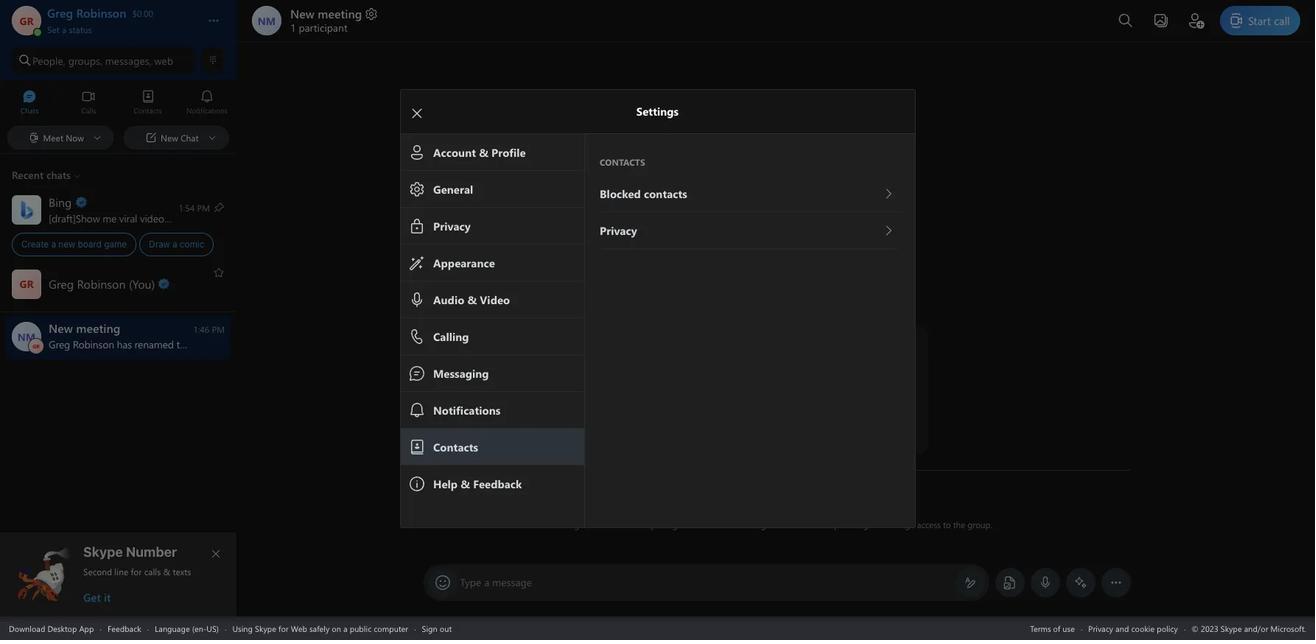 Task type: describe. For each thing, give the bounding box(es) containing it.
a left public
[[343, 623, 347, 634]]

set
[[47, 24, 59, 35]]

0 horizontal spatial skype
[[83, 544, 123, 560]]

terms
[[1030, 623, 1051, 634]]

download desktop app
[[9, 623, 94, 634]]

web
[[154, 53, 173, 67]]

a for status
[[62, 24, 66, 35]]

1 vertical spatial on
[[332, 623, 341, 634]]

second
[[83, 566, 112, 578]]

me
[[103, 211, 117, 225]]

skype number element
[[13, 544, 225, 605]]

sign out link
[[422, 623, 452, 634]]

using skype for web safely on a public computer link
[[232, 623, 408, 634]]

using skype for web safely on a public computer
[[232, 623, 408, 634]]

group.
[[967, 519, 992, 530]]

get it
[[83, 590, 111, 605]]

privacy and cookie policy
[[1088, 623, 1178, 634]]

type
[[460, 575, 481, 589]]

1 vertical spatial skype
[[255, 623, 276, 634]]

terms of use link
[[1030, 623, 1075, 634]]

set a status
[[47, 24, 92, 35]]

a for message
[[484, 575, 489, 589]]

robinson
[[581, 519, 616, 530]]

skype number
[[83, 544, 177, 560]]

conversation
[[695, 519, 743, 530]]

calls
[[144, 566, 161, 578]]

feedback link
[[107, 623, 141, 634]]

create a new board game
[[21, 239, 127, 250]]

status
[[69, 24, 92, 35]]

and
[[1115, 623, 1129, 634]]

get
[[83, 590, 101, 605]]

desktop
[[47, 623, 77, 634]]

create
[[21, 239, 49, 250]]

for for web
[[278, 623, 289, 634]]

2 to from the left
[[874, 519, 881, 530]]

it
[[104, 590, 111, 605]]

today heading
[[423, 453, 1130, 480]]

&
[[163, 566, 170, 578]]

Type a message text field
[[461, 575, 952, 591]]

greg
[[560, 519, 579, 530]]

privacy
[[1088, 623, 1113, 634]]

app
[[79, 623, 94, 634]]

board
[[78, 239, 102, 250]]

sign
[[422, 623, 437, 634]]

draw a comic
[[149, 239, 204, 250]]

policy
[[1157, 623, 1178, 634]]

1 to from the left
[[805, 519, 813, 530]]

(en-
[[192, 623, 207, 634]]

tiktok
[[185, 211, 213, 225]]

us)
[[207, 623, 219, 634]]

line
[[114, 566, 128, 578]]

joining
[[651, 519, 677, 530]]

draw
[[149, 239, 170, 250]]

game
[[104, 239, 127, 250]]

greg robinson enabled joining this conversation using a link. go to group settings to manage access to the group.
[[560, 519, 992, 530]]

access
[[916, 519, 940, 530]]

a left the link.
[[768, 519, 772, 530]]

download desktop app link
[[9, 623, 94, 634]]

computer
[[374, 623, 408, 634]]



Task type: vqa. For each thing, say whether or not it's contained in the screenshot.
Learn more "link"
no



Task type: locate. For each thing, give the bounding box(es) containing it.
to right settings
[[874, 519, 881, 530]]

message
[[492, 575, 532, 589]]

a right type
[[484, 575, 489, 589]]

texts
[[173, 566, 191, 578]]

3 to from the left
[[943, 519, 950, 530]]

number
[[126, 544, 177, 560]]

cookie
[[1131, 623, 1155, 634]]

0 vertical spatial on
[[171, 211, 183, 225]]

type a message
[[460, 575, 532, 589]]

new meeting
[[290, 6, 362, 21]]

people, groups, messages, web
[[32, 53, 173, 67]]

to right go
[[805, 519, 813, 530]]

2 horizontal spatial to
[[943, 519, 950, 530]]

1 horizontal spatial skype
[[255, 623, 276, 634]]

language (en-us) link
[[155, 623, 219, 634]]

feedback
[[107, 623, 141, 634]]

using
[[232, 623, 253, 634]]

link.
[[774, 519, 790, 530]]

a right set
[[62, 24, 66, 35]]

use
[[1063, 623, 1075, 634]]

the
[[953, 519, 965, 530]]

enabled
[[619, 519, 649, 530]]

for right the "line"
[[131, 566, 142, 578]]

0 horizontal spatial for
[[131, 566, 142, 578]]

a for new
[[51, 239, 56, 250]]

web
[[291, 623, 307, 634]]

to left the
[[943, 519, 950, 530]]

people, groups, messages, web button
[[12, 47, 195, 74]]

new
[[58, 239, 75, 250]]

for for calls
[[131, 566, 142, 578]]

download
[[9, 623, 45, 634]]

terms of use
[[1030, 623, 1075, 634]]

groups,
[[68, 53, 102, 67]]

of
[[1053, 623, 1060, 634]]

tab list
[[0, 83, 236, 124]]

0 horizontal spatial to
[[805, 519, 813, 530]]

comic
[[180, 239, 204, 250]]

new meeting button
[[290, 6, 379, 21]]

people,
[[32, 53, 65, 67]]

safely
[[309, 623, 330, 634]]

a inside button
[[62, 24, 66, 35]]

1 horizontal spatial on
[[332, 623, 341, 634]]

second line for calls & texts
[[83, 566, 191, 578]]

a right draw
[[172, 239, 177, 250]]

viral
[[119, 211, 137, 225]]

0 vertical spatial for
[[131, 566, 142, 578]]

contacts dialog
[[400, 89, 937, 528]]

for inside skype number element
[[131, 566, 142, 578]]

[draft]show me viral videos on tiktok
[[49, 211, 213, 225]]

1 horizontal spatial for
[[278, 623, 289, 634]]

1 vertical spatial for
[[278, 623, 289, 634]]

videos
[[140, 211, 168, 225]]

on left tiktok
[[171, 211, 183, 225]]

new
[[290, 6, 314, 21]]

this
[[679, 519, 693, 530]]

to
[[805, 519, 813, 530], [874, 519, 881, 530], [943, 519, 950, 530]]

0 horizontal spatial on
[[171, 211, 183, 225]]

privacy and cookie policy link
[[1088, 623, 1178, 634]]

on right "safely"
[[332, 623, 341, 634]]

0 vertical spatial skype
[[83, 544, 123, 560]]

public
[[350, 623, 371, 634]]

a for comic
[[172, 239, 177, 250]]

on
[[171, 211, 183, 225], [332, 623, 341, 634]]

a left new in the left of the page
[[51, 239, 56, 250]]

using
[[745, 519, 765, 530]]

manage
[[884, 519, 914, 530]]

out
[[440, 623, 452, 634]]

group
[[815, 519, 839, 530]]

[draft]show
[[49, 211, 100, 225]]

sign out
[[422, 623, 452, 634]]

a
[[62, 24, 66, 35], [51, 239, 56, 250], [172, 239, 177, 250], [768, 519, 772, 530], [484, 575, 489, 589], [343, 623, 347, 634]]

meeting
[[318, 6, 362, 21]]

for left web
[[278, 623, 289, 634]]

skype up 'second'
[[83, 544, 123, 560]]

language
[[155, 623, 190, 634]]

1 horizontal spatial to
[[874, 519, 881, 530]]

messages,
[[105, 53, 152, 67]]

language (en-us)
[[155, 623, 219, 634]]

skype
[[83, 544, 123, 560], [255, 623, 276, 634]]

settings
[[841, 519, 871, 530]]

for
[[131, 566, 142, 578], [278, 623, 289, 634]]

skype right using
[[255, 623, 276, 634]]

set a status button
[[47, 21, 193, 35]]

go
[[792, 519, 803, 530]]



